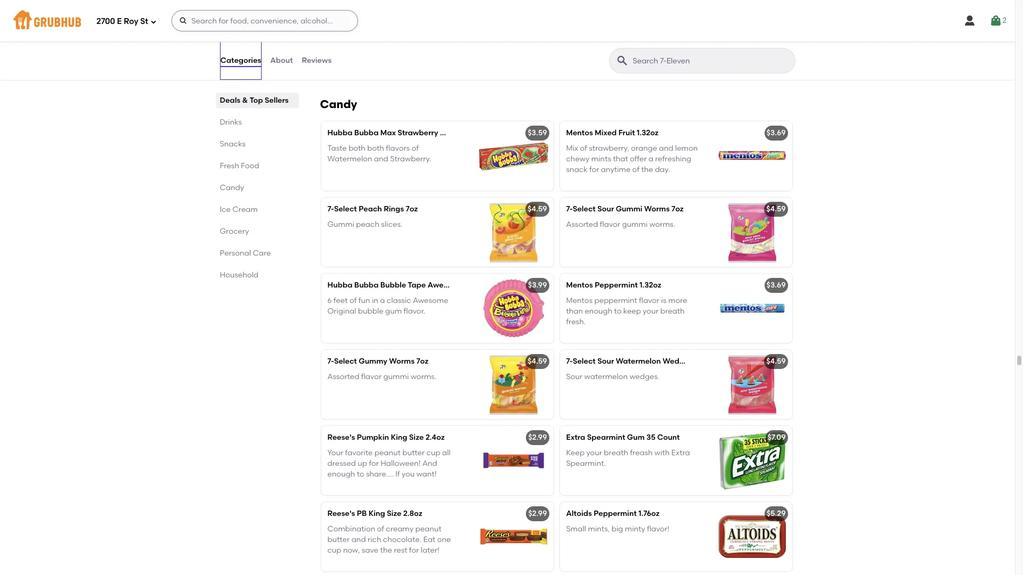 Task type: vqa. For each thing, say whether or not it's contained in the screenshot.
the left 4.7
no



Task type: describe. For each thing, give the bounding box(es) containing it.
0 horizontal spatial worms
[[389, 357, 415, 366]]

gummy
[[359, 357, 387, 366]]

dog
[[406, 29, 420, 38]]

2.4oz
[[426, 433, 445, 442]]

reviews
[[302, 56, 332, 65]]

minty
[[625, 525, 645, 534]]

flavor inside mentos peppermint flavor is more than enough to keep your breath fresh.
[[639, 296, 659, 305]]

select for 7-select gummy worms 7oz
[[334, 357, 357, 366]]

kraft string cheese mozzarella 1oz image
[[712, 7, 792, 76]]

original inside the '6 feet of fun in a classic awesome original bubble gum flavor.'
[[327, 307, 356, 316]]

household
[[220, 271, 258, 280]]

our
[[327, 29, 341, 38]]

household tab
[[220, 270, 294, 281]]

7oz right "rings" on the left top of the page
[[406, 205, 418, 214]]

kraft mozzarella string cheese 1oz stick
[[566, 29, 689, 49]]

fresh food
[[220, 161, 259, 171]]

cheese
[[649, 29, 677, 38]]

select for 7-select peach rings 7oz
[[334, 205, 357, 214]]

7-select peach rings 7oz image
[[473, 198, 553, 267]]

want!
[[416, 470, 437, 479]]

your
[[327, 448, 343, 458]]

king for pb
[[369, 510, 385, 519]]

lemon
[[675, 144, 698, 153]]

1 svg image from the left
[[964, 14, 976, 27]]

7-select sour gummi worms 7oz image
[[712, 198, 792, 267]]

$4.59 for 7-select peach rings 7oz
[[528, 205, 547, 214]]

and
[[422, 459, 437, 468]]

1 horizontal spatial candy
[[320, 98, 357, 111]]

mentos inside mentos peppermint flavor is more than enough to keep your breath fresh.
[[566, 296, 593, 305]]

one
[[437, 536, 451, 545]]

creamy
[[386, 525, 414, 534]]

0 vertical spatial count
[[513, 129, 535, 138]]

to inside your favorite peanut butter cup all dressed up for halloween! and enough to share....  if you want!
[[357, 470, 364, 479]]

the inside mix of strawberry, orange and lemon chewy mints that offer a refreshing snack for anytime of the day.
[[641, 165, 653, 174]]

personal
[[220, 249, 251, 258]]

deals
[[220, 96, 240, 105]]

for inside combination of creamy peanut butter and rich chocolate. eat one cup now, save the rest for later!
[[409, 546, 419, 555]]

watermelon inside taste both both flavors of watermelon and strawberry.
[[327, 154, 372, 164]]

with inside our 100% all beef hot dog with a spicy kick.
[[422, 29, 437, 38]]

$2.99 for extra
[[528, 433, 547, 442]]

flavor!
[[647, 525, 669, 534]]

of down offer
[[632, 165, 640, 174]]

than
[[566, 307, 583, 316]]

7-select peach rings 7oz
[[327, 205, 418, 214]]

mints
[[591, 154, 611, 164]]

1 vertical spatial gum
[[627, 433, 645, 442]]

drinks
[[220, 118, 242, 127]]

share....
[[366, 470, 394, 479]]

7-select gummy worms 7oz
[[327, 357, 428, 366]]

worms. for worms
[[649, 220, 675, 229]]

1 horizontal spatial svg image
[[179, 17, 188, 25]]

spicy bite hot dog
[[327, 14, 396, 23]]

mix of strawberry, orange and lemon chewy mints that offer a refreshing snack for anytime of the day.
[[566, 144, 698, 174]]

1oz
[[678, 29, 689, 38]]

altoids
[[566, 510, 592, 519]]

Search for food, convenience, alcohol... search field
[[172, 10, 358, 31]]

our 100% all beef hot dog with a spicy kick.
[[327, 29, 444, 49]]

grocery
[[220, 227, 249, 236]]

bubble
[[380, 281, 406, 290]]

about button
[[270, 42, 293, 80]]

7-select sour gummi worms 7oz
[[566, 205, 684, 214]]

size for 2.4oz
[[409, 433, 424, 442]]

flavor.
[[404, 307, 425, 316]]

extra spearmint gum 35 count image
[[712, 426, 792, 496]]

candy tab
[[220, 182, 294, 193]]

deals & top sellers tab
[[220, 95, 294, 106]]

king for pumpkin
[[391, 433, 407, 442]]

cup inside combination of creamy peanut butter and rich chocolate. eat one cup now, save the rest for later!
[[327, 546, 341, 555]]

cream
[[233, 205, 258, 214]]

keep your breath freash with extra spearmint.
[[566, 448, 690, 468]]

st
[[140, 16, 148, 26]]

categories button
[[220, 42, 262, 80]]

for inside your favorite peanut butter cup all dressed up for halloween! and enough to share....  if you want!
[[369, 459, 379, 468]]

7- for 7-select sour watermelon wedges 7oz
[[566, 357, 573, 366]]

that
[[613, 154, 628, 164]]

hubba bubba max strawberry watermelon gum 5 count image
[[473, 122, 553, 191]]

reese's pb king size 2.8oz
[[327, 510, 422, 519]]

0 vertical spatial gummi
[[616, 205, 642, 214]]

assorted for gummy
[[327, 372, 359, 381]]

1 horizontal spatial worms
[[644, 205, 670, 214]]

0 horizontal spatial extra
[[566, 433, 585, 442]]

fresh food tab
[[220, 160, 294, 172]]

gum
[[385, 307, 402, 316]]

and inside combination of creamy peanut butter and rich chocolate. eat one cup now, save the rest for later!
[[352, 536, 366, 545]]

mentos mixed fruit 1.32oz
[[566, 129, 659, 138]]

fresh
[[220, 161, 239, 171]]

7oz right wedges
[[694, 357, 706, 366]]

reese's for combination
[[327, 510, 355, 519]]

2 button
[[990, 11, 1007, 30]]

7-select sour watermelon wedges 7oz image
[[712, 350, 792, 420]]

with inside keep your breath freash with extra spearmint.
[[655, 448, 670, 458]]

select for 7-select sour gummi worms 7oz
[[573, 205, 596, 214]]

gummi for worms
[[383, 372, 409, 381]]

rings
[[384, 205, 404, 214]]

taste both both flavors of watermelon and strawberry.
[[327, 144, 431, 164]]

categories
[[220, 56, 261, 65]]

a inside mix of strawberry, orange and lemon chewy mints that offer a refreshing snack for anytime of the day.
[[648, 154, 653, 164]]

size for 2.8oz
[[387, 510, 402, 519]]

0 horizontal spatial gummi
[[327, 220, 354, 229]]

0 vertical spatial gum
[[487, 129, 505, 138]]

$7.09
[[768, 433, 786, 442]]

0 horizontal spatial svg image
[[150, 18, 157, 25]]

the inside combination of creamy peanut butter and rich chocolate. eat one cup now, save the rest for later!
[[380, 546, 392, 555]]

flavors
[[386, 144, 410, 153]]

2700
[[96, 16, 115, 26]]

combination
[[327, 525, 375, 534]]

peanut inside combination of creamy peanut butter and rich chocolate. eat one cup now, save the rest for later!
[[415, 525, 442, 534]]

strawberry,
[[589, 144, 629, 153]]

Search 7-Eleven search field
[[632, 56, 792, 66]]

extra spearmint gum 35 count
[[566, 433, 680, 442]]

extra inside keep your breath freash with extra spearmint.
[[671, 448, 690, 458]]

rich
[[368, 536, 381, 545]]

spearmint.
[[566, 459, 606, 468]]

offer
[[630, 154, 647, 164]]

peach
[[356, 220, 379, 229]]

hubba bubba bubble tape awesome original 2oz image
[[473, 274, 553, 343]]

bubba for of
[[354, 281, 379, 290]]

your inside mentos peppermint flavor is more than enough to keep your breath fresh.
[[643, 307, 659, 316]]

bite
[[349, 14, 364, 23]]

top
[[250, 96, 263, 105]]

string
[[626, 29, 647, 38]]

fruit
[[619, 129, 635, 138]]

$4.59 for 7-select gummy worms 7oz
[[528, 357, 547, 366]]

watermelon
[[584, 372, 628, 381]]

7- for 7-select peach rings 7oz
[[327, 205, 334, 214]]

about
[[270, 56, 293, 65]]

a inside the '6 feet of fun in a classic awesome original bubble gum flavor.'
[[380, 296, 385, 305]]

2.8oz
[[403, 510, 422, 519]]

peppermint for mints,
[[594, 510, 637, 519]]

max
[[380, 129, 396, 138]]

0 vertical spatial original
[[465, 281, 495, 290]]

chocolate.
[[383, 536, 422, 545]]

strawberry
[[398, 129, 438, 138]]

kraft
[[566, 29, 584, 38]]

7-select sour watermelon wedges 7oz
[[566, 357, 706, 366]]

35
[[647, 433, 655, 442]]

slices.
[[381, 220, 403, 229]]

eat
[[423, 536, 435, 545]]

2700 e roy st
[[96, 16, 148, 26]]

of right mix
[[580, 144, 587, 153]]

$3.69 for mix of strawberry, orange and lemon chewy mints that offer a refreshing snack for anytime of the day.
[[767, 129, 786, 138]]

snacks tab
[[220, 139, 294, 150]]

2 vertical spatial sour
[[566, 372, 583, 381]]



Task type: locate. For each thing, give the bounding box(es) containing it.
hubba for taste
[[327, 129, 352, 138]]

1 vertical spatial breath
[[604, 448, 628, 458]]

care
[[253, 249, 271, 258]]

select up gummi peach slices.
[[334, 205, 357, 214]]

to inside mentos peppermint flavor is more than enough to keep your breath fresh.
[[614, 307, 622, 316]]

flavor
[[600, 220, 620, 229], [639, 296, 659, 305], [361, 372, 382, 381]]

worms. for 7oz
[[411, 372, 437, 381]]

0 horizontal spatial and
[[352, 536, 366, 545]]

dressed
[[327, 459, 356, 468]]

1 vertical spatial king
[[369, 510, 385, 519]]

gum left "35"
[[627, 433, 645, 442]]

butter inside your favorite peanut butter cup all dressed up for halloween! and enough to share....  if you want!
[[402, 448, 425, 458]]

and down flavors
[[374, 154, 388, 164]]

both right taste at the top of page
[[349, 144, 365, 153]]

select for 7-select sour watermelon wedges 7oz
[[573, 357, 596, 366]]

$4.59 for 7-select sour gummi worms 7oz
[[766, 205, 786, 214]]

0 horizontal spatial cup
[[327, 546, 341, 555]]

of left fun
[[350, 296, 357, 305]]

refreshing
[[655, 154, 691, 164]]

food
[[241, 161, 259, 171]]

1 mentos from the top
[[566, 129, 593, 138]]

count right "35"
[[657, 433, 680, 442]]

and up now,
[[352, 536, 366, 545]]

awesome
[[428, 281, 463, 290], [413, 296, 448, 305]]

0 vertical spatial bubba
[[354, 129, 379, 138]]

peanut up eat
[[415, 525, 442, 534]]

mentos for mix
[[566, 129, 593, 138]]

0 vertical spatial mentos
[[566, 129, 593, 138]]

2 horizontal spatial flavor
[[639, 296, 659, 305]]

1 $2.99 from the top
[[528, 433, 547, 442]]

cup
[[426, 448, 440, 458], [327, 546, 341, 555]]

assorted for sour
[[566, 220, 598, 229]]

of up strawberry.
[[412, 144, 419, 153]]

king up halloween!
[[391, 433, 407, 442]]

$3.69
[[767, 129, 786, 138], [767, 281, 786, 290]]

1 vertical spatial 1.32oz
[[640, 281, 661, 290]]

0 vertical spatial 1.32oz
[[637, 129, 659, 138]]

taste
[[327, 144, 347, 153]]

sour for watermelon
[[597, 357, 614, 366]]

0 horizontal spatial to
[[357, 470, 364, 479]]

1 horizontal spatial gummi
[[622, 220, 648, 229]]

2 vertical spatial for
[[409, 546, 419, 555]]

1 vertical spatial flavor
[[639, 296, 659, 305]]

0 vertical spatial and
[[659, 144, 673, 153]]

select left gummy
[[334, 357, 357, 366]]

1 horizontal spatial watermelon
[[440, 129, 485, 138]]

original down the feet
[[327, 307, 356, 316]]

a right "dog"
[[439, 29, 444, 38]]

$4.59 for 7-select sour watermelon wedges 7oz
[[766, 357, 786, 366]]

breath down extra spearmint gum 35 count
[[604, 448, 628, 458]]

ice cream
[[220, 205, 258, 214]]

1 vertical spatial size
[[387, 510, 402, 519]]

1.32oz up orange
[[637, 129, 659, 138]]

1 vertical spatial for
[[369, 459, 379, 468]]

worms down the day.
[[644, 205, 670, 214]]

watermelon right strawberry
[[440, 129, 485, 138]]

watermelon down taste at the top of page
[[327, 154, 372, 164]]

0 vertical spatial enough
[[585, 307, 612, 316]]

and inside mix of strawberry, orange and lemon chewy mints that offer a refreshing snack for anytime of the day.
[[659, 144, 673, 153]]

both
[[349, 144, 365, 153], [367, 144, 384, 153]]

1 horizontal spatial gum
[[627, 433, 645, 442]]

altoids peppermint 1.76oz image
[[712, 503, 792, 572]]

fresh.
[[566, 318, 586, 327]]

size left the 2.4oz on the bottom of the page
[[409, 433, 424, 442]]

$2.99 for altoids
[[528, 510, 547, 519]]

all
[[363, 29, 372, 38], [442, 448, 451, 458]]

of inside taste both both flavors of watermelon and strawberry.
[[412, 144, 419, 153]]

1 horizontal spatial with
[[655, 448, 670, 458]]

assorted flavor gummi worms. down 7-select gummy worms 7oz
[[327, 372, 437, 381]]

1 vertical spatial worms
[[389, 357, 415, 366]]

now,
[[343, 546, 360, 555]]

1.32oz up is
[[640, 281, 661, 290]]

with right "dog"
[[422, 29, 437, 38]]

feet
[[334, 296, 348, 305]]

1 vertical spatial reese's
[[327, 510, 355, 519]]

2 mentos from the top
[[566, 281, 593, 290]]

0 horizontal spatial breath
[[604, 448, 628, 458]]

assorted down 7-select sour gummi worms 7oz
[[566, 220, 598, 229]]

hubba up the feet
[[327, 281, 352, 290]]

1 horizontal spatial gummi
[[616, 205, 642, 214]]

candy down fresh
[[220, 183, 244, 192]]

0 horizontal spatial peanut
[[374, 448, 401, 458]]

1 vertical spatial hubba
[[327, 281, 352, 290]]

all down the 2.4oz on the bottom of the page
[[442, 448, 451, 458]]

1 $3.69 from the top
[[767, 129, 786, 138]]

ice cream tab
[[220, 204, 294, 215]]

all inside our 100% all beef hot dog with a spicy kick.
[[363, 29, 372, 38]]

gummi down 7-select sour gummi worms 7oz
[[622, 220, 648, 229]]

count
[[513, 129, 535, 138], [657, 433, 680, 442]]

and inside taste both both flavors of watermelon and strawberry.
[[374, 154, 388, 164]]

for down 'mints'
[[589, 165, 599, 174]]

roy
[[124, 16, 138, 26]]

flavor down 7-select sour gummi worms 7oz
[[600, 220, 620, 229]]

1 horizontal spatial butter
[[402, 448, 425, 458]]

is
[[661, 296, 667, 305]]

worms. down 7-select gummy worms 7oz
[[411, 372, 437, 381]]

small mints, big minty flavor!
[[566, 525, 669, 534]]

bubba up fun
[[354, 281, 379, 290]]

later!
[[421, 546, 439, 555]]

your up 'spearmint.'
[[586, 448, 602, 458]]

sour up watermelon
[[597, 357, 614, 366]]

$3.69 for mentos peppermint flavor is more than enough to keep your breath fresh.
[[767, 281, 786, 290]]

to down up
[[357, 470, 364, 479]]

1 both from the left
[[349, 144, 365, 153]]

original left 2oz
[[465, 281, 495, 290]]

bubba
[[354, 129, 379, 138], [354, 281, 379, 290]]

with down "35"
[[655, 448, 670, 458]]

enough down "dressed"
[[327, 470, 355, 479]]

awesome inside the '6 feet of fun in a classic awesome original bubble gum flavor.'
[[413, 296, 448, 305]]

reese's up combination
[[327, 510, 355, 519]]

size
[[409, 433, 424, 442], [387, 510, 402, 519]]

both down the max
[[367, 144, 384, 153]]

butter up halloween!
[[402, 448, 425, 458]]

ice
[[220, 205, 231, 214]]

7- for 7-select sour gummi worms 7oz
[[566, 205, 573, 214]]

breath inside mentos peppermint flavor is more than enough to keep your breath fresh.
[[660, 307, 685, 316]]

a right in
[[380, 296, 385, 305]]

original
[[465, 281, 495, 290], [327, 307, 356, 316]]

all left 'beef'
[[363, 29, 372, 38]]

1 horizontal spatial cup
[[426, 448, 440, 458]]

0 vertical spatial reese's
[[327, 433, 355, 442]]

2 $3.69 from the top
[[767, 281, 786, 290]]

0 horizontal spatial all
[[363, 29, 372, 38]]

1 vertical spatial and
[[374, 154, 388, 164]]

0 vertical spatial cup
[[426, 448, 440, 458]]

assorted down gummy
[[327, 372, 359, 381]]

sour down anytime
[[597, 205, 614, 214]]

mentos mixed fruit 1.32oz image
[[712, 122, 792, 191]]

sour left watermelon
[[566, 372, 583, 381]]

personal care
[[220, 249, 271, 258]]

reese's pumpkin king size 2.4oz image
[[473, 426, 553, 496]]

1 vertical spatial gummi
[[383, 372, 409, 381]]

select down snack
[[573, 205, 596, 214]]

0 horizontal spatial butter
[[327, 536, 350, 545]]

favorite
[[345, 448, 373, 458]]

beef
[[374, 29, 390, 38]]

1 vertical spatial your
[[586, 448, 602, 458]]

1 vertical spatial gummi
[[327, 220, 354, 229]]

6
[[327, 296, 332, 305]]

7oz down refreshing
[[672, 205, 684, 214]]

0 horizontal spatial count
[[513, 129, 535, 138]]

enough
[[585, 307, 612, 316], [327, 470, 355, 479]]

enough inside your favorite peanut butter cup all dressed up for halloween! and enough to share....  if you want!
[[327, 470, 355, 479]]

1 hubba from the top
[[327, 129, 352, 138]]

pumpkin
[[357, 433, 389, 442]]

sellers
[[265, 96, 289, 105]]

1 vertical spatial the
[[380, 546, 392, 555]]

combination of creamy peanut butter and rich chocolate. eat one cup now, save the rest for later!
[[327, 525, 451, 555]]

and up refreshing
[[659, 144, 673, 153]]

halloween!
[[381, 459, 421, 468]]

you
[[402, 470, 415, 479]]

your inside keep your breath freash with extra spearmint.
[[586, 448, 602, 458]]

up
[[358, 459, 367, 468]]

mentos peppermint 1.32oz image
[[712, 274, 792, 343]]

spearmint
[[587, 433, 625, 442]]

1 vertical spatial $2.99
[[528, 510, 547, 519]]

1 horizontal spatial peanut
[[415, 525, 442, 534]]

anytime
[[601, 165, 631, 174]]

7oz right gummy
[[416, 357, 428, 366]]

1 vertical spatial $3.69
[[767, 281, 786, 290]]

small
[[566, 525, 586, 534]]

7oz
[[406, 205, 418, 214], [672, 205, 684, 214], [416, 357, 428, 366], [694, 357, 706, 366]]

extra right the freash at the bottom right
[[671, 448, 690, 458]]

7- down snack
[[566, 205, 573, 214]]

1 vertical spatial with
[[655, 448, 670, 458]]

peppermint
[[595, 281, 638, 290], [594, 510, 637, 519]]

peppermint
[[594, 296, 637, 305]]

2 hubba from the top
[[327, 281, 352, 290]]

assorted flavor gummi worms.
[[566, 220, 675, 229], [327, 372, 437, 381]]

cup up and in the bottom of the page
[[426, 448, 440, 458]]

breath down "more"
[[660, 307, 685, 316]]

spicy bite hot dog image
[[473, 7, 553, 76]]

0 horizontal spatial size
[[387, 510, 402, 519]]

1 bubba from the top
[[354, 129, 379, 138]]

extra up keep
[[566, 433, 585, 442]]

1 horizontal spatial all
[[442, 448, 451, 458]]

enough down peppermint
[[585, 307, 612, 316]]

hot
[[365, 14, 379, 23]]

0 horizontal spatial enough
[[327, 470, 355, 479]]

candy up taste at the top of page
[[320, 98, 357, 111]]

1 vertical spatial candy
[[220, 183, 244, 192]]

select up watermelon
[[573, 357, 596, 366]]

watermelon up wedges.
[[616, 357, 661, 366]]

reese's pb king size 2.8oz image
[[473, 503, 553, 572]]

peppermint for peppermint
[[595, 281, 638, 290]]

2 svg image from the left
[[990, 14, 1002, 27]]

hubba
[[327, 129, 352, 138], [327, 281, 352, 290]]

0 vertical spatial sour
[[597, 205, 614, 214]]

the
[[641, 165, 653, 174], [380, 546, 392, 555]]

gummi down anytime
[[616, 205, 642, 214]]

5
[[506, 129, 511, 138]]

1 reese's from the top
[[327, 433, 355, 442]]

0 vertical spatial peppermint
[[595, 281, 638, 290]]

spicy
[[327, 14, 347, 23]]

hubba for 6
[[327, 281, 352, 290]]

the down offer
[[641, 165, 653, 174]]

keep
[[566, 448, 585, 458]]

peppermint up "big"
[[594, 510, 637, 519]]

2 vertical spatial watermelon
[[616, 357, 661, 366]]

1.76oz
[[639, 510, 660, 519]]

0 vertical spatial awesome
[[428, 281, 463, 290]]

sour
[[597, 205, 614, 214], [597, 357, 614, 366], [566, 372, 583, 381]]

cup inside your favorite peanut butter cup all dressed up for halloween! and enough to share....  if you want!
[[426, 448, 440, 458]]

$3.59
[[528, 129, 547, 138]]

1 horizontal spatial both
[[367, 144, 384, 153]]

rest
[[394, 546, 407, 555]]

peanut inside your favorite peanut butter cup all dressed up for halloween! and enough to share....  if you want!
[[374, 448, 401, 458]]

of up rich
[[377, 525, 384, 534]]

for right rest
[[409, 546, 419, 555]]

0 horizontal spatial assorted flavor gummi worms.
[[327, 372, 437, 381]]

grocery tab
[[220, 226, 294, 237]]

assorted flavor gummi worms. down 7-select sour gummi worms 7oz
[[566, 220, 675, 229]]

of
[[412, 144, 419, 153], [580, 144, 587, 153], [632, 165, 640, 174], [350, 296, 357, 305], [377, 525, 384, 534]]

butter down combination
[[327, 536, 350, 545]]

1 horizontal spatial worms.
[[649, 220, 675, 229]]

2 $2.99 from the top
[[528, 510, 547, 519]]

e
[[117, 16, 122, 26]]

save
[[362, 546, 378, 555]]

fun
[[359, 296, 370, 305]]

reviews button
[[301, 42, 332, 80]]

2oz
[[496, 281, 509, 290]]

peanut down the reese's pumpkin king size 2.4oz
[[374, 448, 401, 458]]

gummi peach slices.
[[327, 220, 403, 229]]

0 vertical spatial your
[[643, 307, 659, 316]]

1 horizontal spatial enough
[[585, 307, 612, 316]]

gum left 5
[[487, 129, 505, 138]]

of inside combination of creamy peanut butter and rich chocolate. eat one cup now, save the rest for later!
[[377, 525, 384, 534]]

gummi down 7-select gummy worms 7oz
[[383, 372, 409, 381]]

mints,
[[588, 525, 610, 534]]

0 vertical spatial assorted
[[566, 220, 598, 229]]

0 vertical spatial $3.69
[[767, 129, 786, 138]]

0 horizontal spatial candy
[[220, 183, 244, 192]]

1 horizontal spatial the
[[641, 165, 653, 174]]

0 horizontal spatial both
[[349, 144, 365, 153]]

sour for gummi
[[597, 205, 614, 214]]

a right offer
[[648, 154, 653, 164]]

day.
[[655, 165, 670, 174]]

1 horizontal spatial svg image
[[990, 14, 1002, 27]]

7- left gummy
[[327, 357, 334, 366]]

bubba left the max
[[354, 129, 379, 138]]

2 horizontal spatial watermelon
[[616, 357, 661, 366]]

hot
[[392, 29, 404, 38]]

worms right gummy
[[389, 357, 415, 366]]

awesome right tape
[[428, 281, 463, 290]]

flavor down gummy
[[361, 372, 382, 381]]

your right keep
[[643, 307, 659, 316]]

0 horizontal spatial king
[[369, 510, 385, 519]]

1 vertical spatial peanut
[[415, 525, 442, 534]]

svg image
[[179, 17, 188, 25], [150, 18, 157, 25]]

king right pb
[[369, 510, 385, 519]]

2 vertical spatial and
[[352, 536, 366, 545]]

if
[[395, 470, 400, 479]]

1 horizontal spatial for
[[409, 546, 419, 555]]

cup left now,
[[327, 546, 341, 555]]

0 vertical spatial worms
[[644, 205, 670, 214]]

for inside mix of strawberry, orange and lemon chewy mints that offer a refreshing snack for anytime of the day.
[[589, 165, 599, 174]]

mentos for mentos
[[566, 281, 593, 290]]

king
[[391, 433, 407, 442], [369, 510, 385, 519]]

keep
[[623, 307, 641, 316]]

candy inside tab
[[220, 183, 244, 192]]

flavor left is
[[639, 296, 659, 305]]

svg image
[[964, 14, 976, 27], [990, 14, 1002, 27]]

1 vertical spatial watermelon
[[327, 154, 372, 164]]

freash
[[630, 448, 653, 458]]

0 vertical spatial to
[[614, 307, 622, 316]]

1 vertical spatial sour
[[597, 357, 614, 366]]

gummi for gummi
[[622, 220, 648, 229]]

pb
[[357, 510, 367, 519]]

0 horizontal spatial gummi
[[383, 372, 409, 381]]

3 mentos from the top
[[566, 296, 593, 305]]

for
[[589, 165, 599, 174], [369, 459, 379, 468], [409, 546, 419, 555]]

personal care tab
[[220, 248, 294, 259]]

your
[[643, 307, 659, 316], [586, 448, 602, 458]]

bubba for both
[[354, 129, 379, 138]]

spicy
[[327, 40, 346, 49]]

0 vertical spatial worms.
[[649, 220, 675, 229]]

0 vertical spatial the
[[641, 165, 653, 174]]

hubba up taste at the top of page
[[327, 129, 352, 138]]

2 reese's from the top
[[327, 510, 355, 519]]

snacks
[[220, 140, 246, 149]]

2 both from the left
[[367, 144, 384, 153]]

0 vertical spatial hubba
[[327, 129, 352, 138]]

assorted flavor gummi worms. for sour
[[566, 220, 675, 229]]

0 horizontal spatial for
[[369, 459, 379, 468]]

candy
[[320, 98, 357, 111], [220, 183, 244, 192]]

drinks tab
[[220, 117, 294, 128]]

main navigation navigation
[[0, 0, 1015, 42]]

1 vertical spatial original
[[327, 307, 356, 316]]

2 bubba from the top
[[354, 281, 379, 290]]

assorted flavor gummi worms. for gummy
[[327, 372, 437, 381]]

peppermint up peppermint
[[595, 281, 638, 290]]

1 horizontal spatial count
[[657, 433, 680, 442]]

1 vertical spatial peppermint
[[594, 510, 637, 519]]

7- down fresh.
[[566, 357, 573, 366]]

0 vertical spatial $2.99
[[528, 433, 547, 442]]

1 vertical spatial mentos
[[566, 281, 593, 290]]

0 horizontal spatial watermelon
[[327, 154, 372, 164]]

mix
[[566, 144, 578, 153]]

flavor for worms
[[600, 220, 620, 229]]

butter inside combination of creamy peanut butter and rich chocolate. eat one cup now, save the rest for later!
[[327, 536, 350, 545]]

flavor for 7oz
[[361, 372, 382, 381]]

0 vertical spatial candy
[[320, 98, 357, 111]]

worms.
[[649, 220, 675, 229], [411, 372, 437, 381]]

7- for 7-select gummy worms 7oz
[[327, 357, 334, 366]]

0 horizontal spatial gum
[[487, 129, 505, 138]]

0 vertical spatial watermelon
[[440, 129, 485, 138]]

of inside the '6 feet of fun in a classic awesome original bubble gum flavor.'
[[350, 296, 357, 305]]

0 vertical spatial for
[[589, 165, 599, 174]]

for right up
[[369, 459, 379, 468]]

1 vertical spatial cup
[[327, 546, 341, 555]]

0 horizontal spatial flavor
[[361, 372, 382, 381]]

gummi left peach
[[327, 220, 354, 229]]

reese's for your
[[327, 433, 355, 442]]

all inside your favorite peanut butter cup all dressed up for halloween! and enough to share....  if you want!
[[442, 448, 451, 458]]

worms. down 7-select sour gummi worms 7oz
[[649, 220, 675, 229]]

a inside our 100% all beef hot dog with a spicy kick.
[[439, 29, 444, 38]]

1 horizontal spatial extra
[[671, 448, 690, 458]]

&
[[242, 96, 248, 105]]

1 horizontal spatial assorted
[[566, 220, 598, 229]]

svg image inside 2 button
[[990, 14, 1002, 27]]

breath inside keep your breath freash with extra spearmint.
[[604, 448, 628, 458]]

your favorite peanut butter cup all dressed up for halloween! and enough to share....  if you want!
[[327, 448, 451, 479]]

magnifying glass icon image
[[616, 54, 629, 67]]

7- up gummi peach slices.
[[327, 205, 334, 214]]

size up the creamy
[[387, 510, 402, 519]]

altoids peppermint 1.76oz
[[566, 510, 660, 519]]

gummi
[[616, 205, 642, 214], [327, 220, 354, 229]]

$3.99
[[528, 281, 547, 290]]

enough inside mentos peppermint flavor is more than enough to keep your breath fresh.
[[585, 307, 612, 316]]

with
[[422, 29, 437, 38], [655, 448, 670, 458]]

to down peppermint
[[614, 307, 622, 316]]

0 horizontal spatial original
[[327, 307, 356, 316]]

awesome up 'flavor.'
[[413, 296, 448, 305]]

1 vertical spatial awesome
[[413, 296, 448, 305]]

wedges
[[663, 357, 692, 366]]

count right 5
[[513, 129, 535, 138]]

reese's up your
[[327, 433, 355, 442]]

the left rest
[[380, 546, 392, 555]]

7-select gummy worms 7oz image
[[473, 350, 553, 420]]

0 vertical spatial flavor
[[600, 220, 620, 229]]

gummi
[[622, 220, 648, 229], [383, 372, 409, 381]]

mentos peppermint 1.32oz
[[566, 281, 661, 290]]

7-
[[327, 205, 334, 214], [566, 205, 573, 214], [327, 357, 334, 366], [566, 357, 573, 366]]



